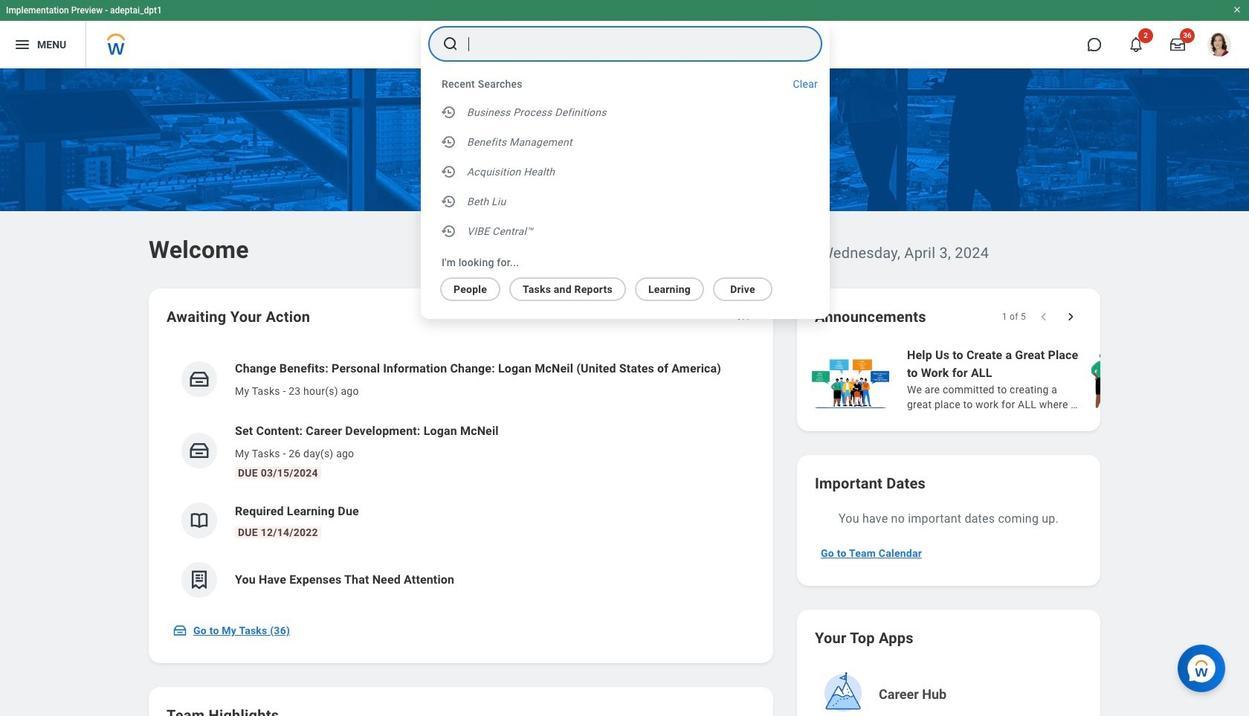 Task type: vqa. For each thing, say whether or not it's contained in the screenshot.
the Candidate Pipeline Summary element
no



Task type: describe. For each thing, give the bounding box(es) containing it.
Search Workday  search field
[[469, 28, 792, 60]]

2 time image from the top
[[440, 222, 458, 240]]

justify image
[[13, 36, 31, 54]]

chevron right small image
[[1064, 310, 1079, 324]]

2 list box from the top
[[421, 272, 812, 301]]

book open image
[[188, 510, 211, 532]]

inbox large image
[[1171, 37, 1186, 52]]

3 time image from the top
[[440, 163, 458, 181]]

1 time image from the top
[[440, 103, 458, 121]]

1 list box from the top
[[421, 97, 830, 249]]



Task type: locate. For each thing, give the bounding box(es) containing it.
1 vertical spatial list box
[[421, 272, 812, 301]]

chevron left small image
[[1037, 310, 1052, 324]]

1 horizontal spatial list
[[810, 345, 1250, 414]]

0 vertical spatial inbox image
[[188, 368, 211, 391]]

banner
[[0, 0, 1250, 68]]

dashboard expenses image
[[188, 569, 211, 592]]

1 inbox image from the top
[[188, 368, 211, 391]]

list
[[810, 345, 1250, 414], [167, 348, 756, 610]]

2 vertical spatial time image
[[440, 163, 458, 181]]

inbox image
[[173, 624, 187, 638]]

0 vertical spatial time image
[[440, 103, 458, 121]]

2 time image from the top
[[440, 133, 458, 151]]

search image
[[442, 35, 460, 53]]

0 vertical spatial list box
[[421, 97, 830, 249]]

1 vertical spatial time image
[[440, 133, 458, 151]]

status
[[1003, 311, 1027, 323]]

time image
[[440, 103, 458, 121], [440, 133, 458, 151], [440, 163, 458, 181]]

main content
[[0, 68, 1250, 717]]

inbox image
[[188, 368, 211, 391], [188, 440, 211, 462]]

profile logan mcneil image
[[1208, 33, 1232, 60]]

1 vertical spatial inbox image
[[188, 440, 211, 462]]

related actions image
[[737, 311, 751, 326]]

notifications large image
[[1129, 37, 1144, 52]]

time image
[[440, 193, 458, 211], [440, 222, 458, 240]]

2 inbox image from the top
[[188, 440, 211, 462]]

1 time image from the top
[[440, 193, 458, 211]]

list box
[[421, 97, 830, 249], [421, 272, 812, 301]]

0 vertical spatial time image
[[440, 193, 458, 211]]

close environment banner image
[[1234, 5, 1243, 14]]

0 horizontal spatial list
[[167, 348, 756, 610]]

1 vertical spatial time image
[[440, 222, 458, 240]]

None search field
[[421, 22, 830, 319]]



